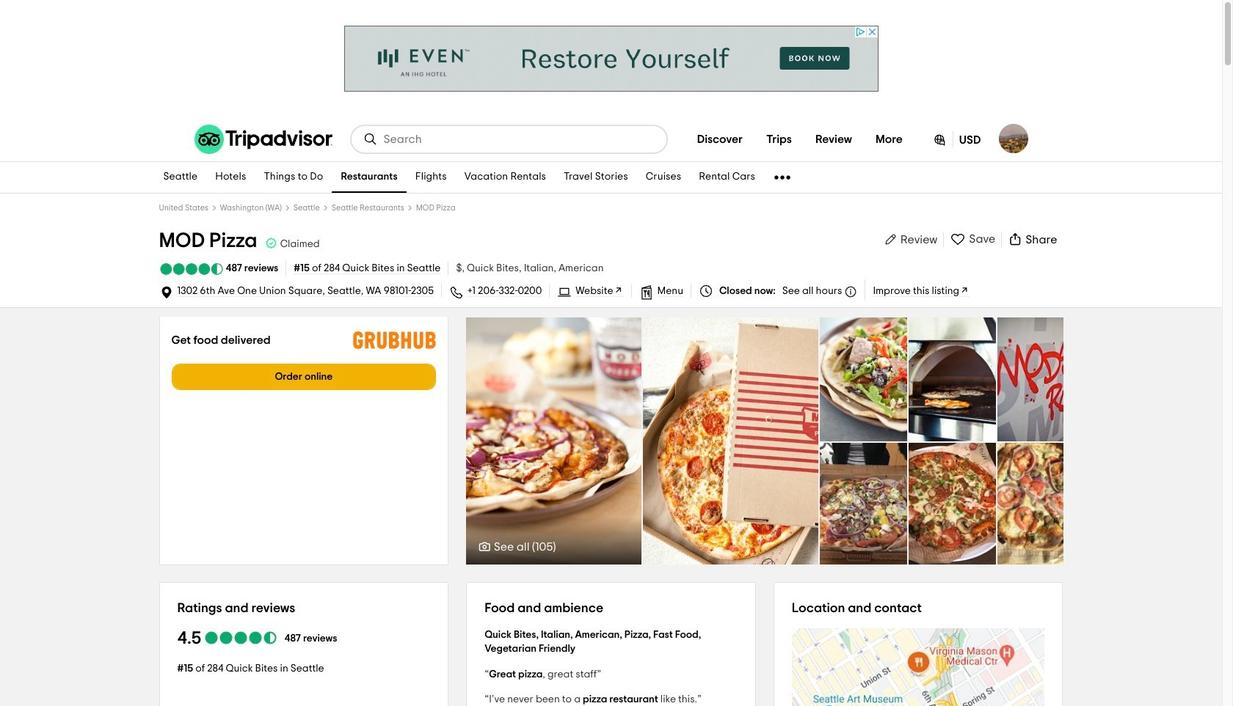 Task type: locate. For each thing, give the bounding box(es) containing it.
None search field
[[351, 126, 666, 153]]

tripadvisor image
[[194, 125, 332, 154]]

advertisement element
[[344, 26, 878, 92]]



Task type: vqa. For each thing, say whether or not it's contained in the screenshot.
Tripadvisor image
yes



Task type: describe. For each thing, give the bounding box(es) containing it.
Search search field
[[384, 133, 655, 146]]

profile picture image
[[999, 124, 1028, 153]]

search image
[[363, 132, 378, 147]]



